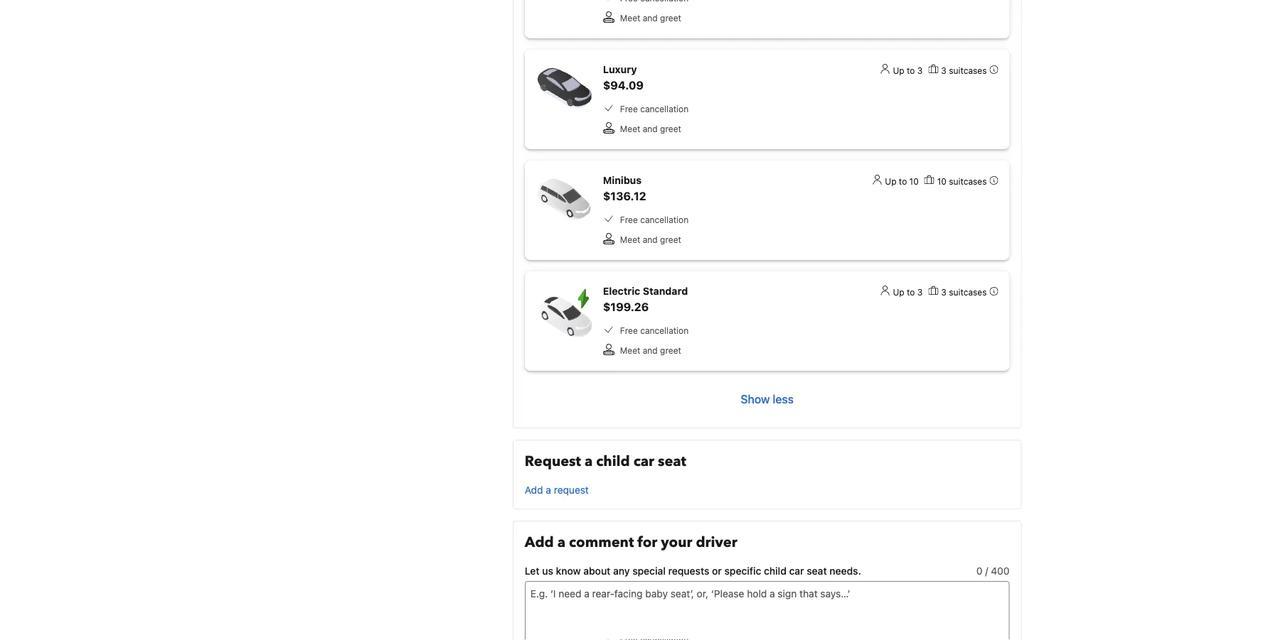 Task type: vqa. For each thing, say whether or not it's contained in the screenshot.
The Suitcases for $94.09
yes



Task type: describe. For each thing, give the bounding box(es) containing it.
or
[[712, 566, 722, 578]]

add a comment for your driver
[[525, 533, 737, 553]]

1 greet from the top
[[660, 13, 681, 23]]

up to 3 for standard
[[893, 287, 923, 297]]

free cancellation for $136.12
[[620, 215, 689, 225]]

E.g. 'I need a rear-facing baby seat', or, 'Please hold a sign that says…' text field
[[525, 582, 1010, 641]]

10 suitcases
[[937, 176, 987, 186]]

greet for $94.09
[[660, 124, 681, 134]]

free for $136.12
[[620, 215, 638, 225]]

standard
[[643, 286, 688, 297]]

and for standard
[[643, 346, 658, 356]]

for
[[638, 533, 657, 553]]

add a request
[[525, 485, 589, 496]]

0 / 400
[[977, 566, 1010, 578]]

free for $94.09
[[620, 104, 638, 114]]

about
[[583, 566, 611, 578]]

1 vertical spatial seat
[[807, 566, 827, 578]]

suitcases for $136.12
[[949, 176, 987, 186]]

minibus $136.12
[[603, 175, 646, 203]]

3 suitcases for standard
[[941, 287, 987, 297]]

up to 3 for $94.09
[[893, 65, 923, 75]]

400
[[991, 566, 1010, 578]]

a for comment
[[557, 533, 565, 553]]

electric standard $199.26
[[603, 286, 688, 314]]

0 horizontal spatial car
[[634, 452, 654, 472]]

let us know about any special requests or specific child car seat needs.
[[525, 566, 861, 578]]

meet for $136.12
[[620, 235, 640, 245]]

add for add a request
[[525, 485, 543, 496]]

electric
[[603, 286, 640, 297]]

suitcases for standard
[[949, 287, 987, 297]]

let
[[525, 566, 540, 578]]

2 10 from the left
[[937, 176, 947, 186]]

0 vertical spatial seat
[[658, 452, 686, 472]]

free cancellation for $94.09
[[620, 104, 689, 114]]

to for $94.09
[[907, 65, 915, 75]]

request
[[554, 485, 589, 496]]

greet for $136.12
[[660, 235, 681, 245]]

meet and greet for $94.09
[[620, 124, 681, 134]]

1 meet from the top
[[620, 13, 640, 23]]

1 horizontal spatial car
[[789, 566, 804, 578]]

cancellation for $94.09
[[640, 104, 689, 114]]

and for $94.09
[[643, 124, 658, 134]]

luxury $94.09
[[603, 64, 644, 92]]

1 10 from the left
[[909, 176, 919, 186]]

show
[[741, 393, 770, 406]]

minibus
[[603, 175, 642, 186]]

your
[[661, 533, 692, 553]]

needs.
[[830, 566, 861, 578]]

1 and from the top
[[643, 13, 658, 23]]

luxury
[[603, 64, 637, 75]]

up for standard
[[893, 287, 904, 297]]

meet and greet for $136.12
[[620, 235, 681, 245]]

meet for standard
[[620, 346, 640, 356]]

request
[[525, 452, 581, 472]]



Task type: locate. For each thing, give the bounding box(es) containing it.
meet and greet down $94.09
[[620, 124, 681, 134]]

2 greet from the top
[[660, 124, 681, 134]]

1 horizontal spatial child
[[764, 566, 787, 578]]

a for request
[[546, 485, 551, 496]]

2 vertical spatial free
[[620, 326, 638, 336]]

3 free cancellation from the top
[[620, 326, 689, 336]]

0 vertical spatial up
[[893, 65, 904, 75]]

$136.12
[[603, 190, 646, 203]]

2 vertical spatial a
[[557, 533, 565, 553]]

0 vertical spatial free
[[620, 104, 638, 114]]

meet and greet down $136.12
[[620, 235, 681, 245]]

0 vertical spatial free cancellation
[[620, 104, 689, 114]]

4 meet and greet from the top
[[620, 346, 681, 356]]

up for $94.09
[[893, 65, 904, 75]]

1 free cancellation from the top
[[620, 104, 689, 114]]

1 vertical spatial a
[[546, 485, 551, 496]]

3 suitcases
[[941, 65, 987, 75], [941, 287, 987, 297]]

free cancellation down $94.09
[[620, 104, 689, 114]]

seat
[[658, 452, 686, 472], [807, 566, 827, 578]]

3
[[917, 65, 923, 75], [941, 65, 947, 75], [917, 287, 923, 297], [941, 287, 947, 297]]

and down $136.12
[[643, 235, 658, 245]]

$199.26
[[603, 301, 649, 314]]

1 add from the top
[[525, 485, 543, 496]]

1 cancellation from the top
[[640, 104, 689, 114]]

0 horizontal spatial child
[[596, 452, 630, 472]]

greet for standard
[[660, 346, 681, 356]]

$94.09
[[603, 79, 644, 92]]

4 greet from the top
[[660, 346, 681, 356]]

cancellation down electric standard $199.26
[[640, 326, 689, 336]]

add down request
[[525, 485, 543, 496]]

requests
[[668, 566, 709, 578]]

up to 3
[[893, 65, 923, 75], [893, 287, 923, 297]]

3 and from the top
[[643, 235, 658, 245]]

comment
[[569, 533, 634, 553]]

2 free from the top
[[620, 215, 638, 225]]

add for add a comment for your driver
[[525, 533, 554, 553]]

2 add from the top
[[525, 533, 554, 553]]

suitcases for $94.09
[[949, 65, 987, 75]]

0 vertical spatial a
[[585, 452, 593, 472]]

meet down $199.26
[[620, 346, 640, 356]]

free cancellation for $199.26
[[620, 326, 689, 336]]

free down $136.12
[[620, 215, 638, 225]]

1 meet and greet from the top
[[620, 13, 681, 23]]

3 cancellation from the top
[[640, 326, 689, 336]]

meet up luxury
[[620, 13, 640, 23]]

suitcases
[[949, 65, 987, 75], [949, 176, 987, 186], [949, 287, 987, 297]]

0 vertical spatial cancellation
[[640, 104, 689, 114]]

child
[[596, 452, 630, 472], [764, 566, 787, 578]]

cancellation down $136.12
[[640, 215, 689, 225]]

3 suitcases from the top
[[949, 287, 987, 297]]

free down $94.09
[[620, 104, 638, 114]]

a inside add a request button
[[546, 485, 551, 496]]

1 vertical spatial car
[[789, 566, 804, 578]]

add
[[525, 485, 543, 496], [525, 533, 554, 553]]

1 vertical spatial to
[[899, 176, 907, 186]]

3 meet and greet from the top
[[620, 235, 681, 245]]

0 horizontal spatial seat
[[658, 452, 686, 472]]

meet
[[620, 13, 640, 23], [620, 124, 640, 134], [620, 235, 640, 245], [620, 346, 640, 356]]

meet and greet down $199.26
[[620, 346, 681, 356]]

show less button
[[525, 383, 1010, 417]]

special
[[632, 566, 666, 578]]

child right specific
[[764, 566, 787, 578]]

0 vertical spatial suitcases
[[949, 65, 987, 75]]

0 vertical spatial up to 3
[[893, 65, 923, 75]]

and down $199.26
[[643, 346, 658, 356]]

free for $199.26
[[620, 326, 638, 336]]

0 horizontal spatial a
[[546, 485, 551, 496]]

1 suitcases from the top
[[949, 65, 987, 75]]

1 vertical spatial suitcases
[[949, 176, 987, 186]]

2 up to 3 from the top
[[893, 287, 923, 297]]

1 up to 3 from the top
[[893, 65, 923, 75]]

0 vertical spatial 3 suitcases
[[941, 65, 987, 75]]

1 vertical spatial free
[[620, 215, 638, 225]]

3 greet from the top
[[660, 235, 681, 245]]

cancellation down $94.09
[[640, 104, 689, 114]]

a up know
[[557, 533, 565, 553]]

1 horizontal spatial 10
[[937, 176, 947, 186]]

4 and from the top
[[643, 346, 658, 356]]

0
[[977, 566, 983, 578]]

meet and greet for standard
[[620, 346, 681, 356]]

and down $94.09
[[643, 124, 658, 134]]

and up 'luxury $94.09'
[[643, 13, 658, 23]]

add inside button
[[525, 485, 543, 496]]

10 left "10 suitcases" on the top right
[[909, 176, 919, 186]]

cancellation for $199.26
[[640, 326, 689, 336]]

meet for $94.09
[[620, 124, 640, 134]]

child right request
[[596, 452, 630, 472]]

a up request
[[585, 452, 593, 472]]

0 horizontal spatial 10
[[909, 176, 919, 186]]

2 free cancellation from the top
[[620, 215, 689, 225]]

/
[[985, 566, 988, 578]]

2 vertical spatial to
[[907, 287, 915, 297]]

4 meet from the top
[[620, 346, 640, 356]]

and for $136.12
[[643, 235, 658, 245]]

up
[[893, 65, 904, 75], [885, 176, 897, 186], [893, 287, 904, 297]]

meet down $136.12
[[620, 235, 640, 245]]

to
[[907, 65, 915, 75], [899, 176, 907, 186], [907, 287, 915, 297]]

meet and greet up luxury
[[620, 13, 681, 23]]

us
[[542, 566, 553, 578]]

1 free from the top
[[620, 104, 638, 114]]

any
[[613, 566, 630, 578]]

car
[[634, 452, 654, 472], [789, 566, 804, 578]]

2 vertical spatial free cancellation
[[620, 326, 689, 336]]

2 suitcases from the top
[[949, 176, 987, 186]]

less
[[773, 393, 794, 406]]

1 vertical spatial add
[[525, 533, 554, 553]]

to for $136.12
[[899, 176, 907, 186]]

1 3 suitcases from the top
[[941, 65, 987, 75]]

up for $136.12
[[885, 176, 897, 186]]

0 vertical spatial child
[[596, 452, 630, 472]]

2 meet from the top
[[620, 124, 640, 134]]

10
[[909, 176, 919, 186], [937, 176, 947, 186]]

specific
[[724, 566, 761, 578]]

1 vertical spatial up to 3
[[893, 287, 923, 297]]

0 vertical spatial car
[[634, 452, 654, 472]]

a for child
[[585, 452, 593, 472]]

10 right up to 10 at the top right
[[937, 176, 947, 186]]

3 meet from the top
[[620, 235, 640, 245]]

free down $199.26
[[620, 326, 638, 336]]

driver
[[696, 533, 737, 553]]

show less
[[741, 393, 794, 406]]

add a request button
[[525, 484, 589, 498]]

greet
[[660, 13, 681, 23], [660, 124, 681, 134], [660, 235, 681, 245], [660, 346, 681, 356]]

up to 10
[[885, 176, 919, 186]]

know
[[556, 566, 581, 578]]

free cancellation down $136.12
[[620, 215, 689, 225]]

add up let
[[525, 533, 554, 553]]

3 suitcases for $94.09
[[941, 65, 987, 75]]

a
[[585, 452, 593, 472], [546, 485, 551, 496], [557, 533, 565, 553]]

free
[[620, 104, 638, 114], [620, 215, 638, 225], [620, 326, 638, 336]]

1 vertical spatial child
[[764, 566, 787, 578]]

and
[[643, 13, 658, 23], [643, 124, 658, 134], [643, 235, 658, 245], [643, 346, 658, 356]]

2 vertical spatial up
[[893, 287, 904, 297]]

3 free from the top
[[620, 326, 638, 336]]

0 vertical spatial add
[[525, 485, 543, 496]]

meet and greet
[[620, 13, 681, 23], [620, 124, 681, 134], [620, 235, 681, 245], [620, 346, 681, 356]]

cancellation
[[640, 104, 689, 114], [640, 215, 689, 225], [640, 326, 689, 336]]

2 meet and greet from the top
[[620, 124, 681, 134]]

2 horizontal spatial a
[[585, 452, 593, 472]]

2 vertical spatial cancellation
[[640, 326, 689, 336]]

request a child car seat
[[525, 452, 686, 472]]

free cancellation down electric standard $199.26
[[620, 326, 689, 336]]

to for standard
[[907, 287, 915, 297]]

2 vertical spatial suitcases
[[949, 287, 987, 297]]

meet down $94.09
[[620, 124, 640, 134]]

1 vertical spatial 3 suitcases
[[941, 287, 987, 297]]

1 vertical spatial up
[[885, 176, 897, 186]]

2 3 suitcases from the top
[[941, 287, 987, 297]]

2 and from the top
[[643, 124, 658, 134]]

free cancellation
[[620, 104, 689, 114], [620, 215, 689, 225], [620, 326, 689, 336]]

0 vertical spatial to
[[907, 65, 915, 75]]

2 cancellation from the top
[[640, 215, 689, 225]]

cancellation for $136.12
[[640, 215, 689, 225]]

1 vertical spatial cancellation
[[640, 215, 689, 225]]

a left request
[[546, 485, 551, 496]]

1 horizontal spatial a
[[557, 533, 565, 553]]

1 vertical spatial free cancellation
[[620, 215, 689, 225]]

1 horizontal spatial seat
[[807, 566, 827, 578]]



